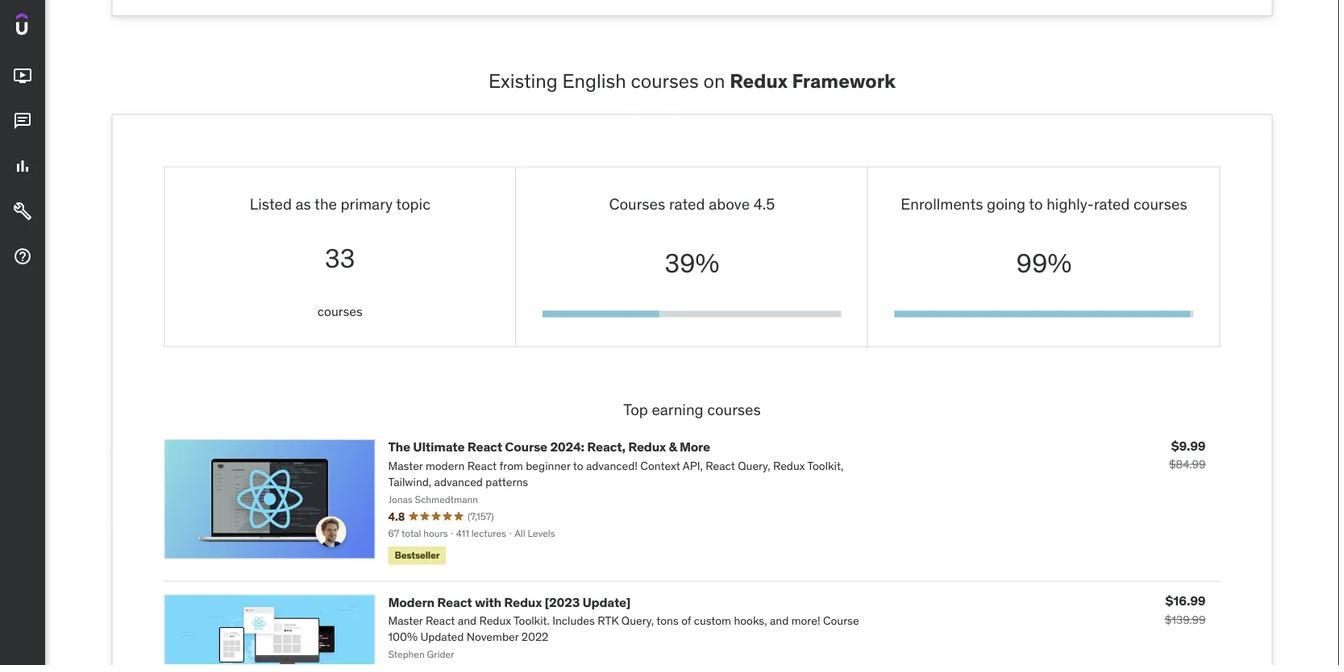 Task type: describe. For each thing, give the bounding box(es) containing it.
1 horizontal spatial 4.5
[[754, 194, 775, 214]]

1 vertical spatial to
[[1029, 194, 1043, 214]]

more
[[640, 23, 663, 36]]

1 vertical spatial or
[[628, 23, 637, 36]]

percent
[[594, 0, 629, 7]]

bestseller
[[395, 549, 440, 562]]

levels
[[528, 527, 555, 540]]

all
[[515, 527, 526, 540]]

higher.
[[699, 8, 730, 22]]

7157 reviews element
[[468, 510, 494, 523]]

includes
[[553, 614, 595, 628]]

grider
[[427, 649, 454, 661]]

advanced!
[[586, 459, 638, 473]]

topic,
[[615, 95, 642, 108]]

$16.99 $139.99
[[1165, 593, 1206, 627]]

1 vertical spatial high
[[668, 109, 688, 122]]

$9.99
[[1172, 438, 1206, 454]]

67 total hours
[[388, 527, 448, 540]]

existing english courses on redux framework
[[489, 69, 896, 93]]

updated
[[420, 630, 464, 644]]

tailwind,
[[388, 475, 432, 489]]

listed as the primary topic
[[250, 194, 431, 214]]

advanced
[[434, 475, 483, 489]]

only
[[732, 8, 753, 22]]

top earning courses
[[624, 400, 761, 419]]

2 medium image from the top
[[13, 247, 32, 266]]

jonas
[[388, 494, 413, 506]]

100%
[[388, 630, 418, 644]]

33
[[325, 242, 355, 274]]

quality
[[754, 95, 785, 108]]

modern
[[426, 459, 465, 473]]

3 medium image from the top
[[13, 202, 32, 221]]

4.8
[[388, 509, 405, 524]]

beginner
[[526, 459, 571, 473]]

&
[[669, 439, 677, 455]]

master inside modern react with redux [2023 update] master react and redux toolkit.  includes rtk query, tons of custom hooks, and more!  course 100% updated november 2022 stephen grider
[[388, 614, 423, 628]]

1 rated from the left
[[669, 194, 705, 214]]

411 lectures
[[456, 527, 506, 540]]

november
[[467, 630, 519, 644]]

with inside modern react with redux [2023 update] master react and redux toolkit.  includes rtk query, tons of custom hooks, and more!  course 100% updated november 2022 stephen grider
[[475, 594, 502, 610]]

the
[[315, 194, 337, 214]]

hooks,
[[734, 614, 767, 628]]

insight
[[594, 62, 627, 75]]

from
[[500, 459, 523, 473]]

query, inside 'the ultimate react course 2024: react, redux & more master modern react from beginner to advanced! context api, react query, redux toolkit, tailwind, advanced patterns jonas schmedtmann'
[[738, 459, 771, 473]]

out
[[651, 8, 666, 22]]

more!
[[792, 614, 821, 628]]

update]
[[583, 594, 631, 610]]

student
[[691, 109, 726, 122]]

master inside 'the ultimate react course 2024: react, redux & more master modern react from beginner to advanced! context api, react query, redux toolkit, tailwind, advanced patterns jonas schmedtmann'
[[388, 459, 423, 473]]

1 medium image from the top
[[13, 157, 32, 176]]

5
[[679, 8, 685, 22]]

411
[[456, 527, 469, 540]]

listed
[[250, 194, 292, 214]]

hours
[[424, 527, 448, 540]]

percent of existing courses with an average rating of 4.5 out of 5 or higher. only courses with 10 or more ratings are included in this metric.
[[594, 0, 791, 50]]

1 medium image from the top
[[13, 66, 32, 86]]

modern react with redux [2023 update] link
[[388, 594, 631, 610]]

courses
[[609, 194, 666, 214]]

topic
[[396, 194, 431, 214]]

on inside insight if this percentage is greater than 50% for your topic, focus on delivering high quality content to meet high student expectations.
[[671, 95, 683, 108]]

focus
[[644, 95, 669, 108]]

the
[[388, 439, 410, 455]]

ultimate
[[413, 439, 465, 455]]

this inside percent of existing courses with an average rating of 4.5 out of 5 or higher. only courses with 10 or more ratings are included in this metric.
[[768, 23, 785, 36]]

2 and from the left
[[770, 614, 789, 628]]

highly-
[[1047, 194, 1094, 214]]

0 vertical spatial or
[[688, 8, 697, 22]]

course inside 'the ultimate react course 2024: react, redux & more master modern react from beginner to advanced! context api, react query, redux toolkit, tailwind, advanced patterns jonas schmedtmann'
[[505, 439, 548, 455]]

your
[[594, 95, 613, 108]]

1 horizontal spatial high
[[732, 95, 752, 108]]

expectations.
[[728, 109, 789, 122]]

lectures
[[472, 527, 506, 540]]

$16.99
[[1166, 593, 1206, 609]]

top
[[624, 400, 648, 419]]

courses rated above 4.5
[[609, 194, 775, 214]]

toolkit.
[[514, 614, 550, 628]]

api,
[[683, 459, 703, 473]]

content
[[594, 109, 629, 122]]

toolkit,
[[808, 459, 844, 473]]

stephen
[[388, 649, 425, 661]]

enrollments
[[901, 194, 984, 214]]

enrollments going to highly-rated courses
[[901, 194, 1188, 214]]

existing
[[489, 69, 558, 93]]



Task type: vqa. For each thing, say whether or not it's contained in the screenshot.
right analysis
no



Task type: locate. For each thing, give the bounding box(es) containing it.
an
[[740, 0, 752, 7]]

of left 5
[[668, 8, 677, 22]]

1 vertical spatial query,
[[622, 614, 654, 628]]

more
[[680, 439, 710, 455]]

if
[[594, 81, 600, 94]]

4.5
[[634, 8, 648, 22], [754, 194, 775, 214]]

1 horizontal spatial on
[[704, 69, 725, 93]]

99%
[[1017, 247, 1072, 280]]

to inside insight if this percentage is greater than 50% for your topic, focus on delivering high quality content to meet high student expectations.
[[631, 109, 640, 122]]

(7,157)
[[468, 510, 494, 523]]

medium image
[[13, 157, 32, 176], [13, 247, 32, 266]]

4.5 right above in the top of the page
[[754, 194, 775, 214]]

or
[[688, 8, 697, 22], [628, 23, 637, 36]]

0 vertical spatial on
[[704, 69, 725, 93]]

modern react with redux [2023 update] master react and redux toolkit.  includes rtk query, tons of custom hooks, and more!  course 100% updated november 2022 stephen grider
[[388, 594, 859, 661]]

0 horizontal spatial high
[[668, 109, 688, 122]]

0 vertical spatial high
[[732, 95, 752, 108]]

percentage
[[621, 81, 673, 94]]

1 horizontal spatial with
[[594, 23, 613, 36]]

with
[[719, 0, 738, 7], [594, 23, 613, 36], [475, 594, 502, 610]]

0 vertical spatial master
[[388, 459, 423, 473]]

1 horizontal spatial course
[[823, 614, 859, 628]]

of right tons
[[682, 614, 691, 628]]

4.5 inside percent of existing courses with an average rating of 4.5 out of 5 or higher. only courses with 10 or more ratings are included in this metric.
[[634, 8, 648, 22]]

2 vertical spatial with
[[475, 594, 502, 610]]

course right more!
[[823, 614, 859, 628]]

the ultimate react course 2024: react, redux & more link
[[388, 439, 710, 455]]

redux up quality
[[730, 69, 788, 93]]

2 vertical spatial medium image
[[13, 202, 32, 221]]

than
[[720, 81, 741, 94]]

0 horizontal spatial and
[[458, 614, 477, 628]]

1 horizontal spatial rated
[[1094, 194, 1130, 214]]

2 master from the top
[[388, 614, 423, 628]]

redux left toolkit,
[[773, 459, 805, 473]]

average
[[754, 0, 790, 7]]

as
[[296, 194, 311, 214]]

50%
[[743, 81, 765, 94]]

in
[[758, 23, 766, 36]]

1 vertical spatial this
[[602, 81, 619, 94]]

0 horizontal spatial 4.5
[[634, 8, 648, 22]]

or right 10
[[628, 23, 637, 36]]

0 horizontal spatial query,
[[622, 614, 654, 628]]

of up 10
[[623, 8, 631, 22]]

course inside modern react with redux [2023 update] master react and redux toolkit.  includes rtk query, tons of custom hooks, and more!  course 100% updated november 2022 stephen grider
[[823, 614, 859, 628]]

custom
[[694, 614, 731, 628]]

1 vertical spatial medium image
[[13, 247, 32, 266]]

1 master from the top
[[388, 459, 423, 473]]

$84.99
[[1169, 457, 1206, 472]]

10
[[615, 23, 626, 36]]

39% image
[[543, 311, 659, 317]]

0 horizontal spatial this
[[602, 81, 619, 94]]

query, right rtk
[[622, 614, 654, 628]]

rtk
[[598, 614, 619, 628]]

1 vertical spatial master
[[388, 614, 423, 628]]

1 vertical spatial 4.5
[[754, 194, 775, 214]]

master up 100%
[[388, 614, 423, 628]]

to
[[631, 109, 640, 122], [1029, 194, 1043, 214], [573, 459, 583, 473]]

39%
[[665, 247, 720, 280]]

1 and from the left
[[458, 614, 477, 628]]

courses
[[681, 0, 716, 7], [755, 8, 791, 22], [631, 69, 699, 93], [1134, 194, 1188, 214], [318, 303, 363, 319], [707, 400, 761, 419]]

and up updated
[[458, 614, 477, 628]]

on down is
[[671, 95, 683, 108]]

0 vertical spatial medium image
[[13, 66, 32, 86]]

course up the from
[[505, 439, 548, 455]]

query, right the api, on the right bottom
[[738, 459, 771, 473]]

for
[[768, 81, 780, 94]]

[2023
[[545, 594, 580, 610]]

delivering
[[685, 95, 730, 108]]

to down topic,
[[631, 109, 640, 122]]

0 vertical spatial medium image
[[13, 157, 32, 176]]

included
[[717, 23, 755, 36]]

with down the rating
[[594, 23, 613, 36]]

2 rated from the left
[[1094, 194, 1130, 214]]

metric.
[[594, 37, 625, 50]]

the ultimate react course 2024: react, redux & more master modern react from beginner to advanced! context api, react query, redux toolkit, tailwind, advanced patterns jonas schmedtmann
[[388, 439, 844, 506]]

greater
[[685, 81, 718, 94]]

1 horizontal spatial this
[[768, 23, 785, 36]]

1 horizontal spatial query,
[[738, 459, 771, 473]]

and left more!
[[770, 614, 789, 628]]

high down the than
[[732, 95, 752, 108]]

udemy image
[[16, 13, 90, 40]]

framework
[[792, 69, 896, 93]]

high right meet
[[668, 109, 688, 122]]

0 horizontal spatial rated
[[669, 194, 705, 214]]

67
[[388, 527, 400, 540]]

2 medium image from the top
[[13, 111, 32, 131]]

2 horizontal spatial to
[[1029, 194, 1043, 214]]

0 horizontal spatial or
[[628, 23, 637, 36]]

2022
[[522, 630, 549, 644]]

react
[[468, 439, 502, 455], [467, 459, 497, 473], [706, 459, 735, 473], [437, 594, 472, 610], [426, 614, 455, 628]]

english
[[563, 69, 626, 93]]

insight if this percentage is greater than 50% for your topic, focus on delivering high quality content to meet high student expectations.
[[594, 62, 789, 122]]

on
[[704, 69, 725, 93], [671, 95, 683, 108]]

0 vertical spatial course
[[505, 439, 548, 455]]

0 vertical spatial 4.5
[[634, 8, 648, 22]]

2024:
[[550, 439, 585, 455]]

total
[[402, 527, 421, 540]]

this right in
[[768, 23, 785, 36]]

with left an
[[719, 0, 738, 7]]

schmedtmann
[[415, 494, 478, 506]]

99% element
[[895, 311, 1191, 317]]

1 vertical spatial medium image
[[13, 111, 32, 131]]

0 horizontal spatial to
[[573, 459, 583, 473]]

going
[[987, 194, 1026, 214]]

redux up 'november'
[[479, 614, 511, 628]]

$139.99
[[1165, 612, 1206, 627]]

to right going
[[1029, 194, 1043, 214]]

0 vertical spatial this
[[768, 23, 785, 36]]

redux
[[730, 69, 788, 93], [628, 439, 666, 455], [773, 459, 805, 473], [504, 594, 542, 610], [479, 614, 511, 628]]

0 horizontal spatial course
[[505, 439, 548, 455]]

this right if
[[602, 81, 619, 94]]

earning
[[652, 400, 704, 419]]

primary
[[341, 194, 393, 214]]

of left existing
[[632, 0, 640, 7]]

this inside insight if this percentage is greater than 50% for your topic, focus on delivering high quality content to meet high student expectations.
[[602, 81, 619, 94]]

query,
[[738, 459, 771, 473], [622, 614, 654, 628]]

1 vertical spatial course
[[823, 614, 859, 628]]

redux up context at the bottom
[[628, 439, 666, 455]]

1 horizontal spatial to
[[631, 109, 640, 122]]

1 vertical spatial with
[[594, 23, 613, 36]]

0 vertical spatial to
[[631, 109, 640, 122]]

on up delivering
[[704, 69, 725, 93]]

context
[[641, 459, 680, 473]]

master up the tailwind,
[[388, 459, 423, 473]]

master
[[388, 459, 423, 473], [388, 614, 423, 628]]

0 horizontal spatial with
[[475, 594, 502, 610]]

tons
[[657, 614, 679, 628]]

medium image
[[13, 66, 32, 86], [13, 111, 32, 131], [13, 202, 32, 221]]

2 horizontal spatial with
[[719, 0, 738, 7]]

course
[[505, 439, 548, 455], [823, 614, 859, 628]]

0 horizontal spatial on
[[671, 95, 683, 108]]

above
[[709, 194, 750, 214]]

$9.99 $84.99
[[1169, 438, 1206, 472]]

rated
[[669, 194, 705, 214], [1094, 194, 1130, 214]]

2 vertical spatial to
[[573, 459, 583, 473]]

meet
[[643, 109, 666, 122]]

are
[[700, 23, 714, 36]]

ratings
[[666, 23, 697, 36]]

0 vertical spatial with
[[719, 0, 738, 7]]

this
[[768, 23, 785, 36], [602, 81, 619, 94]]

1 horizontal spatial and
[[770, 614, 789, 628]]

4.5 left out
[[634, 8, 648, 22]]

1 horizontal spatial or
[[688, 8, 697, 22]]

to down "2024:"
[[573, 459, 583, 473]]

to inside 'the ultimate react course 2024: react, redux & more master modern react from beginner to advanced! context api, react query, redux toolkit, tailwind, advanced patterns jonas schmedtmann'
[[573, 459, 583, 473]]

is
[[675, 81, 683, 94]]

with up 'november'
[[475, 594, 502, 610]]

query, inside modern react with redux [2023 update] master react and redux toolkit.  includes rtk query, tons of custom hooks, and more!  course 100% updated november 2022 stephen grider
[[622, 614, 654, 628]]

1 vertical spatial on
[[671, 95, 683, 108]]

all levels
[[515, 527, 555, 540]]

modern
[[388, 594, 435, 610]]

of inside modern react with redux [2023 update] master react and redux toolkit.  includes rtk query, tons of custom hooks, and more!  course 100% updated november 2022 stephen grider
[[682, 614, 691, 628]]

or right 5
[[688, 8, 697, 22]]

0 vertical spatial query,
[[738, 459, 771, 473]]

redux up toolkit.
[[504, 594, 542, 610]]



